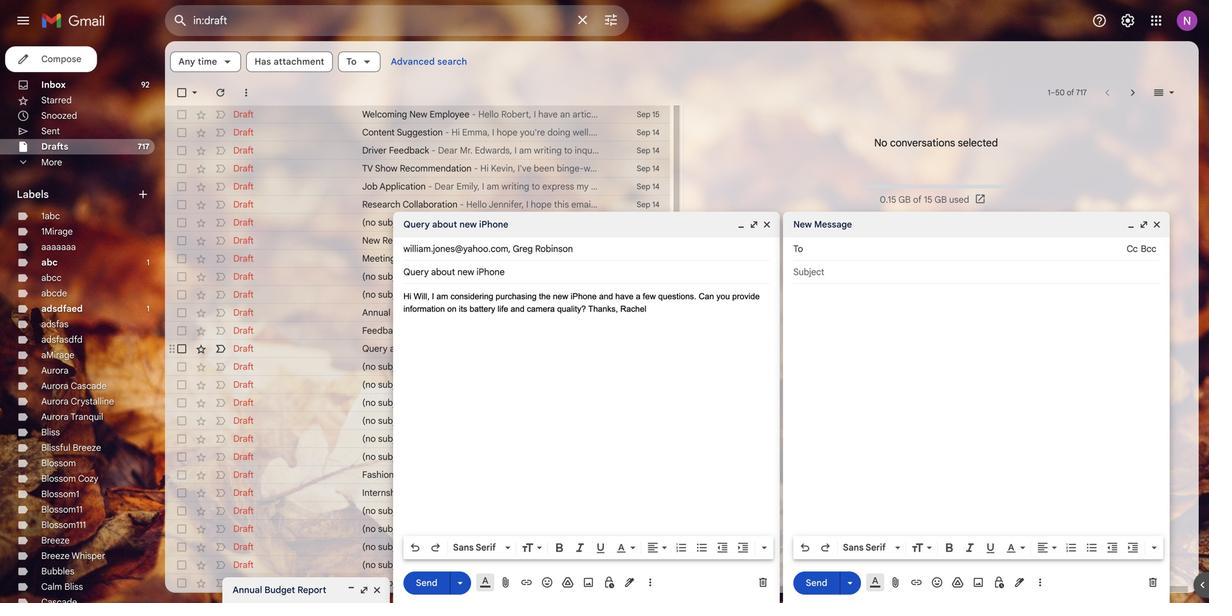 Task type: vqa. For each thing, say whether or not it's contained in the screenshot.
footer on the bottom of the page containing Terms
no



Task type: describe. For each thing, give the bounding box(es) containing it.
21 row from the top
[[165, 467, 670, 485]]

will,
[[414, 292, 430, 302]]

10 (no subject) link from the top
[[362, 505, 599, 518]]

14 (no subject) from the top
[[362, 578, 412, 589]]

14 (no subject) link from the top
[[362, 578, 599, 590]]

terms link
[[877, 545, 899, 555]]

0 vertical spatial new
[[459, 219, 477, 230]]

13 draft from the top
[[233, 325, 254, 337]]

20 row from the top
[[165, 449, 670, 467]]

iphone inside row
[[435, 344, 463, 355]]

annual budget report -
[[362, 307, 461, 319]]

blissful breeze link
[[41, 443, 101, 454]]

14 for tv show recommendation -
[[652, 164, 660, 174]]

aurora tranquil link
[[41, 412, 103, 423]]

3 (no subject) from the top
[[362, 289, 412, 301]]

4 row from the top
[[165, 160, 670, 178]]

1 vertical spatial 15
[[924, 194, 932, 205]]

main menu image
[[15, 13, 31, 28]]

new message dialog
[[783, 212, 1170, 604]]

breeze whisper link
[[41, 551, 105, 562]]

aurora tranquil
[[41, 412, 103, 423]]

17 draft from the top
[[233, 398, 254, 409]]

10 row from the top
[[165, 268, 670, 286]]

report for annual budget report -
[[425, 307, 452, 319]]

refresh image
[[214, 86, 227, 99]]

blossom1 link
[[41, 489, 79, 500]]

13 subject) from the top
[[378, 560, 412, 571]]

10 (no from the top
[[362, 506, 376, 517]]

7 row from the top
[[165, 214, 670, 232]]

sep for 2nd row from the bottom
[[638, 579, 652, 589]]

18 row from the top
[[165, 413, 670, 431]]

0.15 gb of 15 gb used
[[880, 194, 969, 205]]

sep 14 for driver feedback -
[[637, 146, 660, 156]]

query about new iphone dialog
[[393, 212, 780, 604]]

adsfasdfd link
[[41, 335, 83, 346]]

search mail image
[[169, 9, 192, 32]]

11 row from the top
[[165, 286, 670, 304]]

snoozed link
[[41, 110, 77, 121]]

annual for annual budget report
[[233, 585, 262, 597]]

program policies link
[[936, 545, 995, 555]]

0 vertical spatial feedback
[[389, 145, 429, 156]]

send button inside the "query about new iphone" dialog
[[403, 572, 450, 595]]

9 (no subject) link from the top
[[362, 451, 599, 464]]

terms
[[877, 545, 899, 555]]

16 row from the top
[[165, 376, 670, 394]]

undo ‪(⌘z)‬ image inside formatting options toolbar
[[409, 542, 422, 555]]

formatting options toolbar
[[403, 537, 773, 560]]

8 (no from the top
[[362, 434, 376, 445]]

feedback request link
[[362, 325, 599, 338]]

close image
[[762, 220, 772, 230]]

recommendation for tv show recommendation
[[400, 163, 472, 174]]

28 row from the top
[[165, 593, 670, 604]]

26 row from the top
[[165, 557, 670, 575]]

0 horizontal spatial bliss
[[41, 427, 60, 439]]

1 (no subject) link from the top
[[362, 217, 599, 229]]

0 vertical spatial and
[[599, 292, 613, 302]]

of for 50
[[1067, 88, 1074, 98]]

robinson
[[535, 244, 573, 255]]

more
[[41, 157, 62, 168]]

6 subject) from the top
[[378, 398, 412, 409]]

insert emoji ‪(⌘⇧2)‬ image
[[541, 577, 554, 590]]

close image
[[372, 586, 382, 596]]

sep for 26th row
[[638, 561, 652, 571]]

1abc link
[[41, 211, 60, 222]]

13 (no from the top
[[362, 560, 376, 571]]

fashion
[[362, 470, 394, 481]]

14 for job application -
[[652, 182, 660, 192]]

more button
[[0, 155, 155, 170]]

15 row from the top
[[165, 358, 670, 376]]

8 row from the top
[[165, 232, 670, 250]]

new for new message
[[793, 219, 812, 230]]

internship
[[362, 488, 403, 499]]

to button
[[338, 52, 381, 72]]

sep 15
[[637, 110, 660, 120]]

labels navigation
[[0, 41, 165, 604]]

abcc link
[[41, 273, 62, 284]]

21 draft from the top
[[233, 470, 254, 481]]

tv
[[362, 163, 373, 174]]

5 (no subject) link from the top
[[362, 379, 599, 392]]

2 subject) from the top
[[378, 271, 412, 283]]

5 draft from the top
[[233, 181, 254, 192]]

content suggestion -
[[362, 127, 452, 138]]

indent more ‪(⌘])‬ image
[[737, 542, 750, 555]]

tv show recommendation -
[[362, 163, 480, 174]]

collaboration for research
[[403, 199, 458, 210]]

1mirage link
[[41, 226, 73, 238]]

italic ‪(⌘i)‬ image
[[574, 542, 587, 555]]

3 row from the top
[[165, 142, 670, 160]]

sep 11 for 24th row from the top of the no conversations selected main content
[[638, 525, 660, 535]]

has attachment button
[[246, 52, 333, 72]]

7 subject) from the top
[[378, 416, 412, 427]]

to inside new message dialog
[[793, 244, 803, 255]]

advanced search button
[[386, 50, 472, 73]]

insert signature image
[[623, 577, 636, 590]]

adsfasdfd
[[41, 335, 83, 346]]

iphone inside hi will, i am considering purchasing the new iphone and have a few questions. can you provide information on its battery life and camera quality? thanks, rachel
[[571, 292, 597, 302]]

1 row from the top
[[165, 106, 670, 124]]

calm bliss link
[[41, 582, 83, 593]]

12 (no from the top
[[362, 542, 376, 553]]

18 draft from the top
[[233, 416, 254, 427]]

subject field for hi will, i am considering purchasing the new iphone and have a few questions. can you provide information on its battery life and camera quality? thanks, rachel text field
[[403, 266, 770, 279]]

blossom111
[[41, 520, 86, 531]]

22 draft from the top
[[233, 488, 254, 499]]

19 draft from the top
[[233, 434, 254, 445]]

settings image
[[1120, 13, 1136, 28]]

25 row from the top
[[165, 539, 670, 557]]

2 (no from the top
[[362, 271, 376, 283]]

6 row from the top
[[165, 196, 670, 214]]

2 row from the top
[[165, 124, 670, 142]]

breeze for breeze whisper
[[41, 551, 70, 562]]

labels
[[17, 188, 49, 201]]

compose
[[41, 53, 82, 65]]

to link
[[793, 244, 803, 255]]

11 for 2nd row from the bottom
[[654, 579, 660, 589]]

6 draft from the top
[[233, 199, 254, 210]]

1 for adsdfaed
[[147, 305, 150, 314]]

budget for annual budget report
[[264, 585, 295, 597]]

sent
[[41, 126, 60, 137]]

gmail image
[[41, 8, 112, 34]]

sep 14 for tv show recommendation -
[[637, 164, 660, 174]]

11 for 26th row
[[654, 561, 660, 571]]

10 (no subject) from the top
[[362, 506, 412, 517]]

8 (no subject) from the top
[[362, 434, 412, 445]]

3 13 from the top
[[653, 290, 660, 300]]

8 draft from the top
[[233, 235, 254, 247]]

more options image
[[646, 577, 654, 590]]

13 row from the top
[[165, 322, 670, 340]]

bulleted list ‪(⌘⇧8)‬ image
[[695, 542, 708, 555]]

26 draft from the top
[[233, 560, 254, 571]]

4 draft from the top
[[233, 163, 254, 174]]

content
[[362, 127, 395, 138]]

considering
[[451, 292, 493, 302]]

battery
[[470, 305, 495, 314]]

adsfas
[[41, 319, 69, 330]]

query inside query about new iphone link
[[362, 344, 388, 355]]

am
[[437, 292, 448, 302]]

query about new iphone inside no conversations selected main content
[[362, 344, 463, 355]]

welcoming new employee -
[[362, 109, 478, 120]]

a
[[636, 292, 641, 302]]

feedback request
[[362, 325, 438, 337]]

advanced
[[391, 56, 435, 67]]

starred
[[41, 95, 72, 106]]

14 draft from the top
[[233, 344, 254, 355]]

3 draft from the top
[[233, 145, 254, 156]]

11 (no subject) link from the top
[[362, 523, 599, 536]]

wed, sep 13, 2023, 2:22 pm element
[[637, 271, 660, 284]]

terms · privacy · program policies
[[877, 545, 995, 555]]

calm
[[41, 582, 62, 593]]

10 subject) from the top
[[378, 506, 412, 517]]

14 subject) from the top
[[378, 578, 412, 589]]

indent less ‪(⌘[)‬ image
[[716, 542, 729, 555]]

sep for ninth row from the top of the no conversations selected main content
[[637, 254, 651, 264]]

driver
[[362, 145, 387, 156]]

subject field for message body text field
[[793, 266, 1160, 279]]

aaaaaaa
[[41, 242, 76, 253]]

about inside query about new iphone link
[[390, 344, 414, 355]]

0 vertical spatial new
[[409, 109, 427, 120]]

pop out image for annual budget report
[[359, 586, 369, 596]]

can
[[699, 292, 714, 302]]

23 row from the top
[[165, 503, 670, 521]]

sep 13 for annual budget report -
[[637, 308, 660, 318]]

aurora crystalline link
[[41, 396, 114, 408]]

blossom for blossom cozy
[[41, 474, 76, 485]]

abcde link
[[41, 288, 67, 299]]

6 (no from the top
[[362, 398, 376, 409]]

few
[[643, 292, 656, 302]]

annual for annual budget report -
[[362, 307, 390, 319]]

717 inside no conversations selected main content
[[1076, 88, 1087, 98]]

0 vertical spatial iphone
[[479, 219, 508, 230]]

11 draft from the top
[[233, 289, 254, 301]]

information
[[403, 305, 445, 314]]

of for gb
[[913, 194, 922, 205]]

aurora for aurora tranquil
[[41, 412, 69, 423]]

query about new iphone link
[[362, 343, 557, 356]]

1 vertical spatial and
[[511, 305, 525, 314]]

bubbles link
[[41, 567, 74, 578]]

9 row from the top
[[165, 250, 670, 268]]

compose button
[[5, 46, 97, 72]]

report for annual budget report
[[297, 585, 326, 597]]

27 row from the top
[[165, 575, 670, 593]]

annual budget report
[[233, 585, 326, 597]]

0.15
[[880, 194, 896, 205]]

13 for meeting request -
[[653, 254, 660, 264]]

query inside the "query about new iphone" dialog
[[403, 219, 430, 230]]

redo ‪(⌘y)‬ image
[[429, 542, 442, 555]]

clear search image
[[570, 7, 596, 33]]

1 for abc
[[147, 258, 150, 268]]

whisper
[[72, 551, 105, 562]]

any time button
[[170, 52, 241, 72]]

12 (no subject) link from the top
[[362, 541, 599, 554]]

3 (no from the top
[[362, 289, 376, 301]]

driver feedback -
[[362, 145, 438, 156]]

collaboration for fashion
[[396, 470, 451, 481]]

numbered list ‪(⌘⇧7)‬ image
[[675, 542, 688, 555]]

12 subject) from the top
[[378, 542, 412, 553]]

used
[[949, 194, 969, 205]]

1 draft from the top
[[233, 109, 254, 120]]

22 row from the top
[[165, 485, 670, 503]]

0 vertical spatial breeze
[[73, 443, 101, 454]]

more image
[[240, 86, 253, 99]]

17 row from the top
[[165, 394, 670, 413]]

10 draft from the top
[[233, 271, 254, 283]]

show
[[375, 163, 398, 174]]

1 subject) from the top
[[378, 217, 412, 228]]

privacy
[[905, 545, 930, 555]]

sent link
[[41, 126, 60, 137]]

time
[[198, 56, 217, 67]]

8 (no subject) link from the top
[[362, 433, 599, 446]]

william.jones@yahoo.com
[[403, 244, 508, 255]]

7 draft from the top
[[233, 217, 254, 228]]

blossom11
[[41, 505, 83, 516]]

12 row from the top
[[165, 304, 670, 322]]

support image
[[1092, 13, 1107, 28]]

suggestion
[[397, 127, 443, 138]]

research collaboration -
[[362, 199, 466, 210]]

19 row from the top
[[165, 431, 670, 449]]

16 draft from the top
[[233, 380, 254, 391]]

welcoming
[[362, 109, 407, 120]]

sep 11 for 2nd row from the bottom
[[638, 579, 660, 589]]

12 (no subject) from the top
[[362, 542, 412, 553]]



Task type: locate. For each thing, give the bounding box(es) containing it.
1 vertical spatial request
[[405, 325, 438, 337]]

1 gb from the left
[[898, 194, 911, 205]]

3 sep 11 from the top
[[638, 561, 660, 571]]

internship opportunity link
[[362, 487, 599, 500]]

1 vertical spatial 1
[[147, 258, 150, 268]]

aurora down amirage link
[[41, 365, 69, 377]]

1 undo ‪(⌘z)‬ image from the left
[[409, 542, 422, 555]]

request down new recipe recommendation -
[[398, 253, 432, 265]]

7 (no from the top
[[362, 416, 376, 427]]

0 horizontal spatial new
[[362, 235, 380, 247]]

request for meeting
[[398, 253, 432, 265]]

15 draft from the top
[[233, 362, 254, 373]]

717 down 92
[[138, 142, 150, 152]]

new inside row
[[416, 344, 433, 355]]

starred link
[[41, 95, 72, 106]]

policies
[[968, 545, 995, 555]]

14 (no from the top
[[362, 578, 376, 589]]

11 (no from the top
[[362, 524, 376, 535]]

new inside dialog
[[793, 219, 812, 230]]

query about new iphone inside dialog
[[403, 219, 508, 230]]

query about new iphone down feedback request at the left bottom
[[362, 344, 463, 355]]

aurora for aurora cascade
[[41, 381, 69, 392]]

1 horizontal spatial of
[[1067, 88, 1074, 98]]

· right 'terms' link
[[901, 545, 903, 555]]

aurora for aurora link
[[41, 365, 69, 377]]

sep for 18th row from the bottom
[[637, 290, 651, 300]]

sep for 4th row from the bottom
[[638, 543, 652, 553]]

about down feedback request at the left bottom
[[390, 344, 414, 355]]

more send options image
[[454, 577, 467, 590]]

4 sep 14 from the top
[[637, 182, 660, 192]]

(no subject) link
[[362, 217, 599, 229], [362, 271, 599, 284], [362, 289, 599, 302], [362, 361, 599, 374], [362, 379, 599, 392], [362, 397, 599, 410], [362, 415, 599, 428], [362, 433, 599, 446], [362, 451, 599, 464], [362, 505, 599, 518], [362, 523, 599, 536], [362, 541, 599, 554], [362, 559, 599, 572], [362, 578, 599, 590]]

pop out image for query about new iphone
[[749, 220, 759, 230]]

1 13 from the top
[[653, 236, 660, 246]]

1 14 from the top
[[652, 128, 660, 138]]

to down the new message
[[793, 244, 803, 255]]

iphone up quality?
[[571, 292, 597, 302]]

sep 14 for content suggestion -
[[637, 128, 660, 138]]

new up meeting
[[362, 235, 380, 247]]

2 14 from the top
[[652, 146, 660, 156]]

0 vertical spatial to
[[346, 56, 357, 67]]

1 horizontal spatial budget
[[393, 307, 422, 319]]

of right 50
[[1067, 88, 1074, 98]]

sans serif
[[453, 543, 496, 554]]

7 (no subject) from the top
[[362, 416, 412, 427]]

5 (no from the top
[[362, 380, 376, 391]]

request
[[398, 253, 432, 265], [405, 325, 438, 337]]

collaboration down application
[[403, 199, 458, 210]]

3 subject) from the top
[[378, 289, 412, 301]]

cozy
[[78, 474, 98, 485]]

sep for fourth row
[[637, 164, 650, 174]]

13
[[653, 236, 660, 246], [653, 254, 660, 264], [653, 290, 660, 300], [653, 308, 660, 318]]

employee
[[430, 109, 470, 120]]

2 vertical spatial iphone
[[435, 344, 463, 355]]

1 horizontal spatial to
[[793, 244, 803, 255]]

0 vertical spatial blossom
[[41, 458, 76, 470]]

blossom down blossom link
[[41, 474, 76, 485]]

iphone down feedback request link
[[435, 344, 463, 355]]

1 horizontal spatial ·
[[932, 545, 934, 555]]

0 vertical spatial 717
[[1076, 88, 1087, 98]]

breeze down breeze link
[[41, 551, 70, 562]]

2 (no subject) from the top
[[362, 271, 412, 283]]

send button left more send options icon
[[403, 572, 450, 595]]

adsdfaed
[[41, 304, 83, 315]]

13 (no subject) from the top
[[362, 560, 412, 571]]

5 row from the top
[[165, 178, 670, 196]]

query down feedback request at the left bottom
[[362, 344, 388, 355]]

4 11 from the top
[[654, 579, 660, 589]]

4 sep 13 from the top
[[637, 308, 660, 318]]

1 vertical spatial query about new iphone
[[362, 344, 463, 355]]

1 vertical spatial of
[[913, 194, 922, 205]]

life
[[498, 305, 508, 314]]

provide
[[732, 292, 760, 302]]

new up suggestion
[[409, 109, 427, 120]]

new recipe recommendation -
[[362, 235, 493, 247]]

to
[[346, 56, 357, 67], [793, 244, 803, 255]]

bliss link
[[41, 427, 60, 439]]

3 14 from the top
[[652, 164, 660, 174]]

about
[[432, 219, 457, 230], [390, 344, 414, 355]]

2 undo ‪(⌘z)‬ image from the left
[[799, 542, 811, 555]]

new for new recipe recommendation -
[[362, 235, 380, 247]]

14 for driver feedback -
[[652, 146, 660, 156]]

1 horizontal spatial annual
[[362, 307, 390, 319]]

4 aurora from the top
[[41, 412, 69, 423]]

1 vertical spatial recommendation
[[413, 235, 484, 247]]

new inside hi will, i am considering purchasing the new iphone and have a few questions. can you provide information on its battery life and camera quality? thanks, rachel
[[553, 292, 568, 302]]

2 horizontal spatial iphone
[[571, 292, 597, 302]]

report
[[425, 307, 452, 319], [297, 585, 326, 597]]

send inside the "query about new iphone" dialog
[[416, 578, 438, 589]]

0 vertical spatial report
[[425, 307, 452, 319]]

0 vertical spatial request
[[398, 253, 432, 265]]

1 horizontal spatial 717
[[1076, 88, 1087, 98]]

greg
[[513, 244, 533, 255]]

1 vertical spatial breeze
[[41, 536, 70, 547]]

None checkbox
[[175, 144, 188, 157], [175, 199, 188, 211], [175, 217, 188, 229], [175, 289, 188, 302], [175, 307, 188, 320], [175, 325, 188, 338], [175, 343, 188, 356], [175, 451, 188, 464], [175, 469, 188, 482], [175, 505, 188, 518], [175, 523, 188, 536], [175, 559, 188, 572], [175, 578, 188, 590], [175, 144, 188, 157], [175, 199, 188, 211], [175, 217, 188, 229], [175, 289, 188, 302], [175, 307, 188, 320], [175, 325, 188, 338], [175, 343, 188, 356], [175, 451, 188, 464], [175, 469, 188, 482], [175, 505, 188, 518], [175, 523, 188, 536], [175, 559, 188, 572], [175, 578, 188, 590]]

advanced search options image
[[598, 7, 624, 33]]

report down am
[[425, 307, 452, 319]]

new up william.jones@yahoo.com
[[459, 219, 477, 230]]

sep for 21th row from the bottom of the no conversations selected main content
[[637, 236, 651, 246]]

and up thanks,
[[599, 292, 613, 302]]

report left minimize icon
[[297, 585, 326, 597]]

1mirage
[[41, 226, 73, 238]]

3 sep 13 from the top
[[637, 290, 660, 300]]

1 blossom from the top
[[41, 458, 76, 470]]

and down purchasing on the top left of page
[[511, 305, 525, 314]]

toggle split pane mode image
[[1152, 86, 1165, 99]]

sep 14 for job application -
[[637, 182, 660, 192]]

1 inside no conversations selected main content
[[1048, 88, 1051, 98]]

4 sep 11 from the top
[[638, 579, 660, 589]]

aurora for aurora crystalline
[[41, 396, 69, 408]]

1 vertical spatial 717
[[138, 142, 150, 152]]

1 sep 13 from the top
[[637, 236, 660, 246]]

aurora up the bliss link
[[41, 412, 69, 423]]

0 horizontal spatial new
[[416, 344, 433, 355]]

None search field
[[165, 5, 629, 36]]

1 send from the left
[[416, 578, 438, 589]]

query up new recipe recommendation -
[[403, 219, 430, 230]]

14 for content suggestion -
[[652, 128, 660, 138]]

2 send button from the left
[[793, 572, 840, 595]]

27 draft from the top
[[233, 578, 254, 589]]

budget inside no conversations selected main content
[[393, 307, 422, 319]]

report inside no conversations selected main content
[[425, 307, 452, 319]]

2 blossom from the top
[[41, 474, 76, 485]]

subject field inside the "query about new iphone" dialog
[[403, 266, 770, 279]]

2 vertical spatial new
[[416, 344, 433, 355]]

blissful breeze
[[41, 443, 101, 454]]

2 horizontal spatial new
[[793, 219, 812, 230]]

(no
[[362, 217, 376, 228], [362, 271, 376, 283], [362, 289, 376, 301], [362, 362, 376, 373], [362, 380, 376, 391], [362, 398, 376, 409], [362, 416, 376, 427], [362, 434, 376, 445], [362, 452, 376, 463], [362, 506, 376, 517], [362, 524, 376, 535], [362, 542, 376, 553], [362, 560, 376, 571], [362, 578, 376, 589]]

abc link
[[41, 257, 58, 268]]

aurora up the aurora tranquil link
[[41, 396, 69, 408]]

0 vertical spatial query about new iphone
[[403, 219, 508, 230]]

1 horizontal spatial bliss
[[64, 582, 83, 593]]

2 (no subject) link from the top
[[362, 271, 599, 284]]

job application -
[[362, 181, 435, 192]]

0 horizontal spatial budget
[[264, 585, 295, 597]]

1 horizontal spatial iphone
[[479, 219, 508, 230]]

13 for annual budget report -
[[653, 308, 660, 318]]

None checkbox
[[175, 86, 188, 99], [175, 108, 188, 121], [175, 126, 188, 139], [175, 162, 188, 175], [175, 180, 188, 193], [175, 235, 188, 248], [175, 253, 188, 266], [175, 271, 188, 284], [175, 361, 188, 374], [175, 379, 188, 392], [175, 397, 188, 410], [175, 415, 188, 428], [175, 433, 188, 446], [175, 487, 188, 500], [175, 541, 188, 554], [175, 86, 188, 99], [175, 108, 188, 121], [175, 126, 188, 139], [175, 162, 188, 175], [175, 180, 188, 193], [175, 235, 188, 248], [175, 253, 188, 266], [175, 271, 188, 284], [175, 361, 188, 374], [175, 379, 188, 392], [175, 397, 188, 410], [175, 415, 188, 428], [175, 433, 188, 446], [175, 487, 188, 500], [175, 541, 188, 554]]

has attachment
[[255, 56, 324, 67]]

amirage
[[41, 350, 74, 361]]

9 subject) from the top
[[378, 452, 412, 463]]

message
[[814, 219, 852, 230]]

details link
[[924, 532, 948, 542]]

you
[[716, 292, 730, 302]]

feedback down 'annual budget report -'
[[362, 325, 402, 337]]

0 horizontal spatial send button
[[403, 572, 450, 595]]

2 subject field from the left
[[793, 266, 1160, 279]]

2 aurora from the top
[[41, 381, 69, 392]]

0 horizontal spatial gb
[[898, 194, 911, 205]]

send left more send options icon
[[416, 578, 438, 589]]

0 horizontal spatial iphone
[[435, 344, 463, 355]]

1 horizontal spatial new
[[459, 219, 477, 230]]

no conversations selected main content
[[165, 41, 1199, 604]]

2 vertical spatial 1
[[147, 305, 150, 314]]

11 for 24th row from the top of the no conversations selected main content
[[654, 525, 660, 535]]

0 horizontal spatial pop out image
[[359, 586, 369, 596]]

2 gb from the left
[[935, 194, 947, 205]]

1 vertical spatial new
[[793, 219, 812, 230]]

follow link to manage storage image
[[974, 193, 987, 206]]

details
[[924, 532, 948, 542]]

1 vertical spatial new
[[553, 292, 568, 302]]

13 for new recipe recommendation -
[[653, 236, 660, 246]]

0 horizontal spatial query
[[362, 344, 388, 355]]

0 horizontal spatial report
[[297, 585, 326, 597]]

0 horizontal spatial undo ‪(⌘z)‬ image
[[409, 542, 422, 555]]

717 right 50
[[1076, 88, 1087, 98]]

sans
[[453, 543, 474, 554]]

blossom cozy link
[[41, 474, 98, 485]]

bliss up blissful
[[41, 427, 60, 439]]

1 horizontal spatial subject field
[[793, 266, 1160, 279]]

request for feedback
[[405, 325, 438, 337]]

14 for research collaboration -
[[652, 200, 660, 210]]

7 (no subject) link from the top
[[362, 415, 599, 428]]

undo ‪(⌘z)‬ image left redo ‪(⌘y)‬ image
[[409, 542, 422, 555]]

breeze down blossom111
[[41, 536, 70, 547]]

23 draft from the top
[[233, 506, 254, 517]]

24 row from the top
[[165, 521, 670, 539]]

4 13 from the top
[[653, 308, 660, 318]]

5 14 from the top
[[652, 200, 660, 210]]

sep for third row from the top
[[637, 146, 650, 156]]

Search mail text field
[[193, 14, 567, 27]]

2 vertical spatial breeze
[[41, 551, 70, 562]]

blossom1
[[41, 489, 79, 500]]

1 vertical spatial bliss
[[64, 582, 83, 593]]

5 (no subject) from the top
[[362, 380, 412, 391]]

send button right discard draft ‪(⌘⇧d)‬ icon
[[793, 572, 840, 595]]

0 horizontal spatial and
[[511, 305, 525, 314]]

feedback inside feedback request link
[[362, 325, 402, 337]]

0 vertical spatial query
[[403, 219, 430, 230]]

recommendation for new recipe recommendation
[[413, 235, 484, 247]]

privacy link
[[905, 545, 930, 555]]

collaboration up the opportunity
[[396, 470, 451, 481]]

1 vertical spatial report
[[297, 585, 326, 597]]

amirage link
[[41, 350, 74, 361]]

4 (no subject) link from the top
[[362, 361, 599, 374]]

adsdfaed link
[[41, 304, 83, 315]]

1 vertical spatial collaboration
[[396, 470, 451, 481]]

4 subject) from the top
[[378, 362, 412, 373]]

insert files using drive image
[[561, 577, 574, 590]]

new right the
[[553, 292, 568, 302]]

about up new recipe recommendation -
[[432, 219, 457, 230]]

hi will, i am considering purchasing the new iphone and have a few questions. can you provide information on its battery life and camera quality? thanks, rachel
[[403, 292, 760, 314]]

0 vertical spatial pop out image
[[749, 220, 759, 230]]

0 vertical spatial 15
[[652, 110, 660, 120]]

0 horizontal spatial of
[[913, 194, 922, 205]]

25 draft from the top
[[233, 542, 254, 553]]

blossom down blissful
[[41, 458, 76, 470]]

william.jones@yahoo.com , greg robinson
[[403, 244, 573, 255]]

2 horizontal spatial new
[[553, 292, 568, 302]]

sep for sixth row from the top
[[637, 200, 650, 210]]

no
[[874, 137, 887, 150]]

labels heading
[[17, 188, 137, 201]]

bliss
[[41, 427, 60, 439], [64, 582, 83, 593]]

program
[[936, 545, 966, 555]]

recommendation down research collaboration -
[[413, 235, 484, 247]]

blossom cozy
[[41, 474, 98, 485]]

about inside the "query about new iphone" dialog
[[432, 219, 457, 230]]

0 horizontal spatial about
[[390, 344, 414, 355]]

11 (no subject) from the top
[[362, 524, 412, 535]]

undo ‪(⌘z)‬ image inside new message dialog
[[799, 542, 811, 555]]

sep for 27th row from the bottom
[[637, 128, 650, 138]]

2 · from the left
[[932, 545, 934, 555]]

sep for 24th row from the top of the no conversations selected main content
[[638, 525, 652, 535]]

9 (no from the top
[[362, 452, 376, 463]]

1 sep 14 from the top
[[637, 128, 660, 138]]

6 (no subject) from the top
[[362, 398, 412, 409]]

underline ‪(⌘u)‬ image
[[594, 543, 607, 556]]

aurora cascade
[[41, 381, 107, 392]]

1 vertical spatial blossom
[[41, 474, 76, 485]]

pop out image left close icon at the left bottom of the page
[[359, 586, 369, 596]]

20 draft from the top
[[233, 452, 254, 463]]

sep for 5th row
[[637, 182, 650, 192]]

0 vertical spatial bliss
[[41, 427, 60, 439]]

to inside dropdown button
[[346, 56, 357, 67]]

recommendation
[[400, 163, 472, 174], [413, 235, 484, 247]]

1 (no subject) from the top
[[362, 217, 412, 228]]

1 horizontal spatial gb
[[935, 194, 947, 205]]

insert link ‪(⌘k)‬ image
[[520, 577, 533, 590]]

feedback
[[389, 145, 429, 156], [362, 325, 402, 337]]

1 horizontal spatial query
[[403, 219, 430, 230]]

0 vertical spatial about
[[432, 219, 457, 230]]

4 (no from the top
[[362, 362, 376, 373]]

inbox
[[41, 79, 66, 91]]

3 aurora from the top
[[41, 396, 69, 408]]

1 vertical spatial annual
[[233, 585, 262, 597]]

send right discard draft ‪(⌘⇧d)‬ icon
[[806, 578, 827, 589]]

9 draft from the top
[[233, 253, 254, 265]]

sep 11 for 26th row
[[638, 561, 660, 571]]

i
[[432, 292, 434, 302]]

8 subject) from the top
[[378, 434, 412, 445]]

0 horizontal spatial ·
[[901, 545, 903, 555]]

1 (no from the top
[[362, 217, 376, 228]]

sep 14 for research collaboration -
[[637, 200, 660, 210]]

1 horizontal spatial send
[[806, 578, 827, 589]]

2 draft from the top
[[233, 127, 254, 138]]

1 horizontal spatial about
[[432, 219, 457, 230]]

any
[[179, 56, 195, 67]]

717
[[1076, 88, 1087, 98], [138, 142, 150, 152]]

annual inside row
[[362, 307, 390, 319]]

minimize image
[[346, 586, 356, 596]]

recipe
[[382, 235, 410, 247]]

2 13 from the top
[[653, 254, 660, 264]]

send button inside new message dialog
[[793, 572, 840, 595]]

sep 13 for meeting request -
[[637, 254, 660, 264]]

50
[[1055, 88, 1065, 98]]

undo ‪(⌘z)‬ image right more formatting options icon on the right of the page
[[799, 542, 811, 555]]

no conversations selected
[[874, 137, 998, 150]]

14 row from the top
[[165, 340, 670, 358]]

subject field inside new message dialog
[[793, 266, 1160, 279]]

1 horizontal spatial report
[[425, 307, 452, 319]]

1 horizontal spatial 15
[[924, 194, 932, 205]]

snoozed
[[41, 110, 77, 121]]

sep 11 for 4th row from the bottom
[[638, 543, 660, 553]]

gb left used
[[935, 194, 947, 205]]

to down search mail text box
[[346, 56, 357, 67]]

aurora
[[41, 365, 69, 377], [41, 381, 69, 392], [41, 396, 69, 408], [41, 412, 69, 423]]

bliss right calm
[[64, 582, 83, 593]]

new
[[459, 219, 477, 230], [553, 292, 568, 302], [416, 344, 433, 355]]

query about new iphone up william.jones@yahoo.com
[[403, 219, 508, 230]]

0 vertical spatial recommendation
[[400, 163, 472, 174]]

more formatting options image
[[758, 542, 771, 555]]

send inside new message dialog
[[806, 578, 827, 589]]

Message Body text field
[[403, 291, 770, 533]]

0 vertical spatial 1
[[1048, 88, 1051, 98]]

0 horizontal spatial annual
[[233, 585, 262, 597]]

toggle confidential mode image
[[603, 577, 616, 590]]

0 vertical spatial annual
[[362, 307, 390, 319]]

1 vertical spatial budget
[[264, 585, 295, 597]]

6 (no subject) link from the top
[[362, 397, 599, 410]]

calm bliss
[[41, 582, 83, 593]]

abcc
[[41, 273, 62, 284]]

0 horizontal spatial subject field
[[403, 266, 770, 279]]

5 subject) from the top
[[378, 380, 412, 391]]

15 inside row
[[652, 110, 660, 120]]

breeze whisper
[[41, 551, 105, 562]]

attachment
[[274, 56, 324, 67]]

discard draft ‪(⌘⇧d)‬ image
[[757, 577, 770, 590]]

·
[[901, 545, 903, 555], [932, 545, 934, 555]]

bubbles
[[41, 567, 74, 578]]

aaaaaaa link
[[41, 242, 76, 253]]

1
[[1048, 88, 1051, 98], [147, 258, 150, 268], [147, 305, 150, 314]]

13 (no subject) link from the top
[[362, 559, 599, 572]]

717 inside labels navigation
[[138, 142, 150, 152]]

bold ‪(⌘b)‬ image
[[553, 542, 566, 555]]

meeting request -
[[362, 253, 440, 265]]

older image
[[1127, 86, 1140, 99]]

application
[[380, 181, 426, 192]]

new message
[[793, 219, 852, 230]]

11 for 4th row from the bottom
[[654, 543, 660, 553]]

-
[[472, 109, 476, 120], [445, 127, 449, 138], [432, 145, 436, 156], [474, 163, 478, 174], [428, 181, 432, 192], [460, 199, 464, 210], [487, 235, 491, 247], [434, 253, 438, 265], [455, 307, 459, 319]]

2 sep 14 from the top
[[637, 146, 660, 156]]

blossom111 link
[[41, 520, 86, 531]]

fashion collaboration link
[[362, 469, 599, 482]]

request inside feedback request link
[[405, 325, 438, 337]]

rachel
[[620, 305, 646, 314]]

1 horizontal spatial send button
[[793, 572, 840, 595]]

sans serif option
[[451, 542, 503, 555]]

1 vertical spatial pop out image
[[359, 586, 369, 596]]

0 vertical spatial collaboration
[[403, 199, 458, 210]]

0 vertical spatial budget
[[393, 307, 422, 319]]

1 horizontal spatial undo ‪(⌘z)‬ image
[[799, 542, 811, 555]]

recommendation up application
[[400, 163, 472, 174]]

row
[[165, 106, 670, 124], [165, 124, 670, 142], [165, 142, 670, 160], [165, 160, 670, 178], [165, 178, 670, 196], [165, 196, 670, 214], [165, 214, 670, 232], [165, 232, 670, 250], [165, 250, 670, 268], [165, 268, 670, 286], [165, 286, 670, 304], [165, 304, 670, 322], [165, 322, 670, 340], [165, 340, 670, 358], [165, 358, 670, 376], [165, 376, 670, 394], [165, 394, 670, 413], [165, 413, 670, 431], [165, 431, 670, 449], [165, 449, 670, 467], [165, 467, 670, 485], [165, 485, 670, 503], [165, 503, 670, 521], [165, 521, 670, 539], [165, 539, 670, 557], [165, 557, 670, 575], [165, 575, 670, 593], [165, 593, 670, 604]]

1 · from the left
[[901, 545, 903, 555]]

aurora down aurora link
[[41, 381, 69, 392]]

blossom for blossom link
[[41, 458, 76, 470]]

send
[[416, 578, 438, 589], [806, 578, 827, 589]]

attach files image
[[500, 577, 512, 590]]

· down details
[[932, 545, 934, 555]]

abc
[[41, 257, 58, 268]]

1 horizontal spatial new
[[409, 109, 427, 120]]

0 horizontal spatial to
[[346, 56, 357, 67]]

Subject field
[[403, 266, 770, 279], [793, 266, 1160, 279]]

pop out image
[[749, 220, 759, 230], [359, 586, 369, 596]]

minimize image
[[736, 220, 746, 230]]

thanks,
[[588, 305, 618, 314]]

1 horizontal spatial pop out image
[[749, 220, 759, 230]]

0 horizontal spatial 15
[[652, 110, 660, 120]]

new down feedback request at the left bottom
[[416, 344, 433, 355]]

12 draft from the top
[[233, 307, 254, 319]]

iphone
[[479, 219, 508, 230], [571, 292, 597, 302], [435, 344, 463, 355]]

1 vertical spatial about
[[390, 344, 414, 355]]

request down 'annual budget report -'
[[405, 325, 438, 337]]

sep for 12th row from the top
[[637, 308, 651, 318]]

have
[[615, 292, 634, 302]]

budget for annual budget report -
[[393, 307, 422, 319]]

of right 0.15
[[913, 194, 922, 205]]

0 horizontal spatial send
[[416, 578, 438, 589]]

1 vertical spatial feedback
[[362, 325, 402, 337]]

3 (no subject) link from the top
[[362, 289, 599, 302]]

Message Body text field
[[793, 291, 1160, 533]]

11 subject) from the top
[[378, 524, 412, 535]]

insert photo image
[[582, 577, 595, 590]]

crystalline
[[71, 396, 114, 408]]

new up the to link
[[793, 219, 812, 230]]

undo ‪(⌘z)‬ image
[[409, 542, 422, 555], [799, 542, 811, 555]]

4 (no subject) from the top
[[362, 362, 412, 373]]

pop out image right minimize image at the top right of page
[[749, 220, 759, 230]]

0 vertical spatial of
[[1067, 88, 1074, 98]]

1 vertical spatial iphone
[[571, 292, 597, 302]]

breeze down tranquil
[[73, 443, 101, 454]]

0 horizontal spatial 717
[[138, 142, 150, 152]]

iphone up william.jones@yahoo.com , greg robinson
[[479, 219, 508, 230]]

4 14 from the top
[[652, 182, 660, 192]]

search
[[437, 56, 467, 67]]

2 vertical spatial new
[[362, 235, 380, 247]]

sep 13 for new recipe recommendation -
[[637, 236, 660, 246]]

feedback down "content suggestion -"
[[389, 145, 429, 156]]

sep for 1st row from the top
[[637, 110, 650, 120]]

1 vertical spatial query
[[362, 344, 388, 355]]

1 vertical spatial to
[[793, 244, 803, 255]]

conversations
[[890, 137, 955, 150]]

gb right 0.15
[[898, 194, 911, 205]]

breeze for breeze link
[[41, 536, 70, 547]]

1 horizontal spatial and
[[599, 292, 613, 302]]



